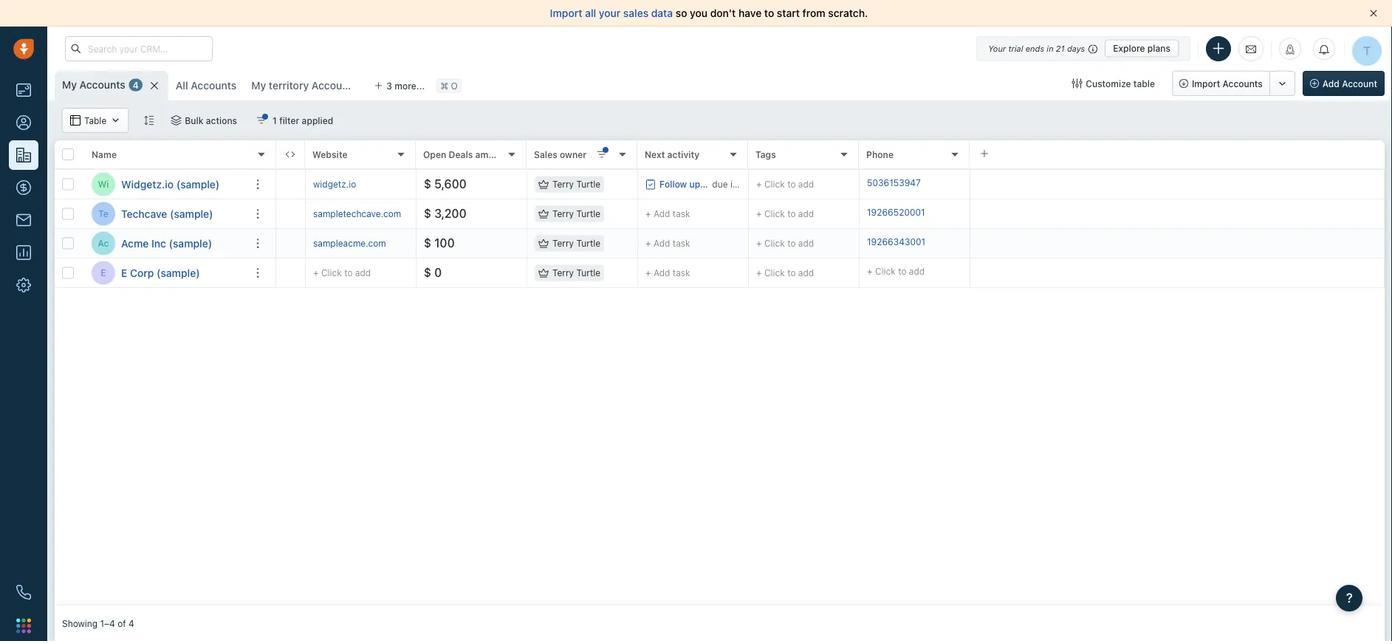Task type: locate. For each thing, give the bounding box(es) containing it.
4 turtle from the top
[[577, 268, 601, 278]]

4 inside my accounts 4
[[133, 80, 139, 90]]

press space to select this row. row containing widgetz.io (sample)
[[55, 170, 276, 199]]

next
[[645, 149, 665, 159]]

terry for 5,600
[[553, 179, 574, 189]]

4
[[133, 80, 139, 90], [129, 618, 134, 629]]

row group containing $ 5,600
[[276, 170, 1385, 288]]

3 + add task from the top
[[646, 268, 690, 278]]

1 vertical spatial + add task
[[646, 238, 690, 249]]

terry for 0
[[553, 268, 574, 278]]

press space to select this row. row down 5036153947 link
[[276, 199, 1385, 229]]

actions
[[206, 115, 237, 126]]

0 horizontal spatial my
[[62, 79, 77, 91]]

press space to select this row. row containing e corp (sample)
[[55, 259, 276, 288]]

style_myh0__igzzd8unmi image
[[143, 115, 154, 126]]

table button
[[62, 108, 129, 133]]

$ left 5,600
[[424, 177, 431, 191]]

3 terry turtle from the top
[[553, 238, 601, 249]]

bulk actions button
[[161, 108, 247, 133]]

explore plans
[[1113, 43, 1171, 54]]

3
[[387, 81, 392, 91]]

terry
[[553, 179, 574, 189], [553, 209, 574, 219], [553, 238, 574, 249], [553, 268, 574, 278]]

widgetz.io
[[313, 179, 356, 189]]

row group
[[55, 170, 276, 288], [276, 170, 1385, 288]]

my territory accounts
[[251, 79, 358, 92]]

container_wx8msf4aqz5i3rn1 image inside 1 filter applied button
[[256, 115, 267, 126]]

1 vertical spatial task
[[673, 238, 690, 249]]

$
[[424, 177, 431, 191], [424, 207, 431, 221], [424, 236, 431, 250], [424, 266, 431, 280]]

0
[[434, 266, 442, 280]]

1 horizontal spatial my
[[251, 79, 266, 92]]

1
[[273, 115, 277, 126]]

accounts for all
[[191, 79, 237, 92]]

press space to select this row. row up 'acme inc (sample)'
[[55, 199, 276, 229]]

2 vertical spatial + add task
[[646, 268, 690, 278]]

19266520001 link
[[867, 206, 925, 222]]

wi
[[98, 179, 109, 189]]

2 task from the top
[[673, 238, 690, 249]]

owner
[[560, 149, 587, 159]]

0 vertical spatial import
[[550, 7, 582, 19]]

press space to select this row. row down phone
[[276, 170, 1385, 199]]

2 $ from the top
[[424, 207, 431, 221]]

1 vertical spatial import
[[1192, 78, 1221, 89]]

website
[[312, 149, 348, 159]]

press space to select this row. row down 19266520001 link
[[276, 229, 1385, 259]]

(sample) down acme inc (sample) link
[[157, 267, 200, 279]]

turtle for $ 3,200
[[577, 209, 601, 219]]

task
[[673, 209, 690, 219], [673, 238, 690, 249], [673, 268, 690, 278]]

⌘ o
[[440, 80, 458, 91]]

terry turtle for $ 100
[[553, 238, 601, 249]]

start
[[777, 7, 800, 19]]

3 task from the top
[[673, 268, 690, 278]]

4 terry from the top
[[553, 268, 574, 278]]

press space to select this row. row containing $ 3,200
[[276, 199, 1385, 229]]

in left 21
[[1047, 44, 1054, 53]]

0 horizontal spatial in
[[730, 179, 738, 189]]

in
[[1047, 44, 1054, 53], [730, 179, 738, 189]]

2 terry turtle from the top
[[553, 209, 601, 219]]

2 vertical spatial task
[[673, 268, 690, 278]]

explore plans link
[[1105, 40, 1179, 57]]

e left corp
[[121, 267, 127, 279]]

grid
[[55, 139, 1385, 606]]

3 $ from the top
[[424, 236, 431, 250]]

click for $ 3,200
[[764, 209, 785, 219]]

activity
[[667, 149, 700, 159]]

press space to select this row. row up techcave (sample)
[[55, 170, 276, 199]]

4 right of
[[129, 618, 134, 629]]

1 filter applied
[[273, 115, 333, 126]]

turtle for $ 5,600
[[577, 179, 601, 189]]

+ add task
[[646, 209, 690, 219], [646, 238, 690, 249], [646, 268, 690, 278]]

accounts up table
[[80, 79, 125, 91]]

1 turtle from the top
[[577, 179, 601, 189]]

terry turtle for $ 3,200
[[553, 209, 601, 219]]

task for $ 0
[[673, 268, 690, 278]]

sampleacme.com
[[313, 238, 386, 249]]

$ left 0
[[424, 266, 431, 280]]

0 vertical spatial 4
[[133, 80, 139, 90]]

accounts inside "import accounts" button
[[1223, 78, 1263, 89]]

my up table popup button
[[62, 79, 77, 91]]

+ click to add
[[756, 179, 814, 189], [756, 209, 814, 219], [756, 238, 814, 249], [867, 266, 925, 277], [313, 268, 371, 278], [756, 268, 814, 278]]

my for my accounts 4
[[62, 79, 77, 91]]

1 filter applied button
[[247, 108, 343, 133]]

press space to select this row. row up e corp (sample) at the top of page
[[55, 229, 276, 259]]

data
[[651, 7, 673, 19]]

your trial ends in 21 days
[[988, 44, 1085, 53]]

task for $ 100
[[673, 238, 690, 249]]

1 terry from the top
[[553, 179, 574, 189]]

press space to select this row. row containing $ 100
[[276, 229, 1385, 259]]

press space to select this row. row containing $ 0
[[276, 259, 1385, 288]]

4 terry turtle from the top
[[553, 268, 601, 278]]

import inside button
[[1192, 78, 1221, 89]]

accounts down send email icon
[[1223, 78, 1263, 89]]

$ for $ 3,200
[[424, 207, 431, 221]]

e for e
[[101, 268, 106, 278]]

accounts
[[1223, 78, 1263, 89], [80, 79, 125, 91], [191, 79, 237, 92], [312, 79, 358, 92]]

19266343001
[[867, 237, 926, 247]]

cell
[[276, 170, 306, 199], [971, 170, 1385, 199], [276, 199, 306, 228], [971, 199, 1385, 228], [276, 229, 306, 258], [971, 229, 1385, 258], [276, 259, 306, 287], [971, 259, 1385, 287]]

bulk actions
[[185, 115, 237, 126]]

press space to select this row. row down 19266343001 link
[[276, 259, 1385, 288]]

widgetz.io (sample) link
[[121, 177, 220, 192]]

due
[[712, 179, 728, 189]]

4 down "search your crm..." text field
[[133, 80, 139, 90]]

$ left "3,200"
[[424, 207, 431, 221]]

container_wx8msf4aqz5i3rn1 image
[[70, 115, 81, 126], [110, 115, 121, 126], [171, 115, 181, 126], [256, 115, 267, 126], [538, 179, 549, 189], [646, 179, 656, 189], [538, 209, 549, 219], [538, 238, 549, 249], [538, 268, 549, 278]]

2 turtle from the top
[[577, 209, 601, 219]]

4 $ from the top
[[424, 266, 431, 280]]

3 turtle from the top
[[577, 238, 601, 249]]

$ left 100
[[424, 236, 431, 250]]

1 horizontal spatial import
[[1192, 78, 1221, 89]]

1 horizontal spatial e
[[121, 267, 127, 279]]

my accounts 4
[[62, 79, 139, 91]]

accounts right all
[[191, 79, 237, 92]]

freshworks switcher image
[[16, 618, 31, 633]]

turtle for $ 100
[[577, 238, 601, 249]]

your
[[599, 7, 621, 19]]

from
[[803, 7, 826, 19]]

0 vertical spatial in
[[1047, 44, 1054, 53]]

⌘
[[440, 80, 449, 91]]

+ add task for $ 3,200
[[646, 209, 690, 219]]

terry turtle for $ 0
[[553, 268, 601, 278]]

import for import all your sales data so you don't have to start from scratch.
[[550, 7, 582, 19]]

container_wx8msf4aqz5i3rn1 image inside bulk actions button
[[171, 115, 181, 126]]

(sample)
[[176, 178, 220, 190], [170, 208, 213, 220], [169, 237, 212, 249], [157, 267, 200, 279]]

1 vertical spatial in
[[730, 179, 738, 189]]

widgetz.io link
[[313, 179, 356, 189]]

2 row group from the left
[[276, 170, 1385, 288]]

grid containing $ 5,600
[[55, 139, 1385, 606]]

sampletechcave.com
[[313, 209, 401, 219]]

click for $ 0
[[764, 268, 785, 278]]

2 + add task from the top
[[646, 238, 690, 249]]

close image
[[1370, 10, 1378, 17]]

name
[[92, 149, 117, 159]]

a
[[740, 179, 745, 189]]

amount
[[475, 149, 508, 159]]

terry turtle
[[553, 179, 601, 189], [553, 209, 601, 219], [553, 238, 601, 249], [553, 268, 601, 278]]

1 terry turtle from the top
[[553, 179, 601, 189]]

e for e corp (sample)
[[121, 267, 127, 279]]

my left territory at the top left
[[251, 79, 266, 92]]

press space to select this row. row containing techcave (sample)
[[55, 199, 276, 229]]

e
[[121, 267, 127, 279], [101, 268, 106, 278]]

$ for $ 100
[[424, 236, 431, 250]]

1 $ from the top
[[424, 177, 431, 191]]

widgetz.io
[[121, 178, 174, 190]]

scratch.
[[828, 7, 868, 19]]

1 task from the top
[[673, 209, 690, 219]]

import for import accounts
[[1192, 78, 1221, 89]]

1 horizontal spatial in
[[1047, 44, 1054, 53]]

1 + add task from the top
[[646, 209, 690, 219]]

deals
[[449, 149, 473, 159]]

open
[[423, 149, 446, 159]]

techcave (sample) link
[[121, 206, 213, 221]]

press space to select this row. row down acme inc (sample) link
[[55, 259, 276, 288]]

0 horizontal spatial import
[[550, 7, 582, 19]]

click
[[764, 179, 785, 189], [764, 209, 785, 219], [764, 238, 785, 249], [875, 266, 896, 277], [321, 268, 342, 278], [764, 268, 785, 278]]

(sample) down name column header
[[176, 178, 220, 190]]

in left a
[[730, 179, 738, 189]]

+
[[756, 179, 762, 189], [756, 209, 762, 219], [646, 209, 651, 219], [756, 238, 762, 249], [646, 238, 651, 249], [867, 266, 873, 277], [313, 268, 319, 278], [756, 268, 762, 278], [646, 268, 651, 278]]

to
[[764, 7, 774, 19], [788, 179, 796, 189], [788, 209, 796, 219], [788, 238, 796, 249], [898, 266, 907, 277], [344, 268, 353, 278], [788, 268, 796, 278]]

1 row group from the left
[[55, 170, 276, 288]]

press space to select this row. row
[[55, 170, 276, 199], [276, 170, 1385, 199], [55, 199, 276, 229], [276, 199, 1385, 229], [55, 229, 276, 259], [276, 229, 1385, 259], [55, 259, 276, 288], [276, 259, 1385, 288]]

name row
[[55, 140, 276, 170]]

$ 100
[[424, 236, 455, 250]]

account
[[1342, 78, 1378, 89]]

you
[[690, 7, 708, 19]]

3 more...
[[387, 81, 425, 91]]

days
[[1067, 44, 1085, 53]]

0 vertical spatial task
[[673, 209, 690, 219]]

all accounts button
[[168, 71, 244, 100], [176, 79, 237, 92]]

turtle for $ 0
[[577, 268, 601, 278]]

applied
[[302, 115, 333, 126]]

3 terry from the top
[[553, 238, 574, 249]]

2 terry from the top
[[553, 209, 574, 219]]

21
[[1056, 44, 1065, 53]]

terry for 3,200
[[553, 209, 574, 219]]

my
[[62, 79, 77, 91], [251, 79, 266, 92]]

0 vertical spatial + add task
[[646, 209, 690, 219]]

e down ac
[[101, 268, 106, 278]]

add
[[798, 179, 814, 189], [798, 209, 814, 219], [798, 238, 814, 249], [909, 266, 925, 277], [355, 268, 371, 278], [798, 268, 814, 278]]

0 horizontal spatial e
[[101, 268, 106, 278]]



Task type: vqa. For each thing, say whether or not it's contained in the screenshot.
E related to E Corp (sample)
yes



Task type: describe. For each thing, give the bounding box(es) containing it.
click for $ 5,600
[[764, 179, 785, 189]]

phone image
[[16, 585, 31, 600]]

in inside row group
[[730, 179, 738, 189]]

o
[[451, 80, 458, 91]]

next activity
[[645, 149, 700, 159]]

5036153947 link
[[867, 176, 921, 192]]

click for $ 100
[[764, 238, 785, 249]]

table
[[84, 115, 107, 126]]

add for $ 0
[[654, 268, 670, 278]]

accounts up applied
[[312, 79, 358, 92]]

accounts for import
[[1223, 78, 1263, 89]]

(sample) right "inc"
[[169, 237, 212, 249]]

explore
[[1113, 43, 1145, 54]]

all
[[585, 7, 596, 19]]

have
[[739, 7, 762, 19]]

your
[[988, 44, 1006, 53]]

1–4
[[100, 618, 115, 629]]

add for $ 100
[[654, 238, 670, 249]]

sampletechcave.com link
[[313, 209, 401, 219]]

sales owner
[[534, 149, 587, 159]]

trial
[[1009, 44, 1023, 53]]

import accounts button
[[1172, 71, 1270, 96]]

import all your sales data so you don't have to start from scratch.
[[550, 7, 868, 19]]

terry turtle for $ 5,600
[[553, 179, 601, 189]]

+ click to add for $ 3,200
[[756, 209, 814, 219]]

3 more... button
[[366, 75, 433, 96]]

my accounts link
[[62, 78, 125, 92]]

plans
[[1148, 43, 1171, 54]]

send email image
[[1246, 43, 1256, 55]]

add for $ 5,600
[[798, 179, 814, 189]]

+ add task for $ 100
[[646, 238, 690, 249]]

inc
[[151, 237, 166, 249]]

techcave
[[121, 208, 167, 220]]

what's new image
[[1285, 44, 1296, 55]]

ac
[[98, 238, 109, 249]]

sampleacme.com link
[[313, 238, 386, 249]]

phone element
[[9, 578, 38, 607]]

all accounts
[[176, 79, 237, 92]]

100
[[434, 236, 455, 250]]

(sample) down widgetz.io (sample) link
[[170, 208, 213, 220]]

import accounts
[[1192, 78, 1263, 89]]

Search your CRM... text field
[[65, 36, 213, 61]]

widgetz.io (sample)
[[121, 178, 220, 190]]

customize
[[1086, 78, 1131, 89]]

add for $ 100
[[798, 238, 814, 249]]

add account button
[[1303, 71, 1385, 96]]

row group containing widgetz.io (sample)
[[55, 170, 276, 288]]

19266520001
[[867, 207, 925, 217]]

sales
[[623, 7, 649, 19]]

+ click to add for $ 0
[[756, 268, 814, 278]]

tags
[[756, 149, 776, 159]]

add inside button
[[1323, 78, 1340, 89]]

terry for 100
[[553, 238, 574, 249]]

e corp (sample) link
[[121, 266, 200, 280]]

19266343001 link
[[867, 236, 926, 251]]

add for $ 3,200
[[798, 209, 814, 219]]

press space to select this row. row containing acme inc (sample)
[[55, 229, 276, 259]]

+ add task for $ 0
[[646, 268, 690, 278]]

accounts for my
[[80, 79, 125, 91]]

of
[[118, 618, 126, 629]]

$ 0
[[424, 266, 442, 280]]

add for $ 3,200
[[654, 209, 670, 219]]

open deals amount
[[423, 149, 508, 159]]

3,200
[[434, 207, 467, 221]]

$ 5,600
[[424, 177, 467, 191]]

don't
[[710, 7, 736, 19]]

1 vertical spatial 4
[[129, 618, 134, 629]]

import accounts group
[[1172, 71, 1295, 96]]

my for my territory accounts
[[251, 79, 266, 92]]

acme
[[121, 237, 149, 249]]

so
[[676, 7, 687, 19]]

acme inc (sample) link
[[121, 236, 212, 251]]

corp
[[130, 267, 154, 279]]

showing
[[62, 618, 98, 629]]

due in a day
[[712, 179, 763, 189]]

customize table button
[[1062, 71, 1165, 96]]

sales
[[534, 149, 558, 159]]

import all your sales data link
[[550, 7, 676, 19]]

+ click to add for $ 5,600
[[756, 179, 814, 189]]

day
[[748, 179, 763, 189]]

5036153947
[[867, 178, 921, 188]]

name column header
[[84, 140, 276, 170]]

task for $ 3,200
[[673, 209, 690, 219]]

bulk
[[185, 115, 204, 126]]

$ 3,200
[[424, 207, 467, 221]]

e corp (sample)
[[121, 267, 200, 279]]

phone
[[866, 149, 894, 159]]

container_wx8msf4aqz5i3rn1 image
[[1072, 78, 1082, 89]]

all
[[176, 79, 188, 92]]

add account
[[1323, 78, 1378, 89]]

+ click to add for $ 100
[[756, 238, 814, 249]]

press space to select this row. row containing $ 5,600
[[276, 170, 1385, 199]]

customize table
[[1086, 78, 1155, 89]]

add for $ 0
[[798, 268, 814, 278]]

territory
[[269, 79, 309, 92]]

$ for $ 0
[[424, 266, 431, 280]]

showing 1–4 of 4
[[62, 618, 134, 629]]

$ for $ 5,600
[[424, 177, 431, 191]]



